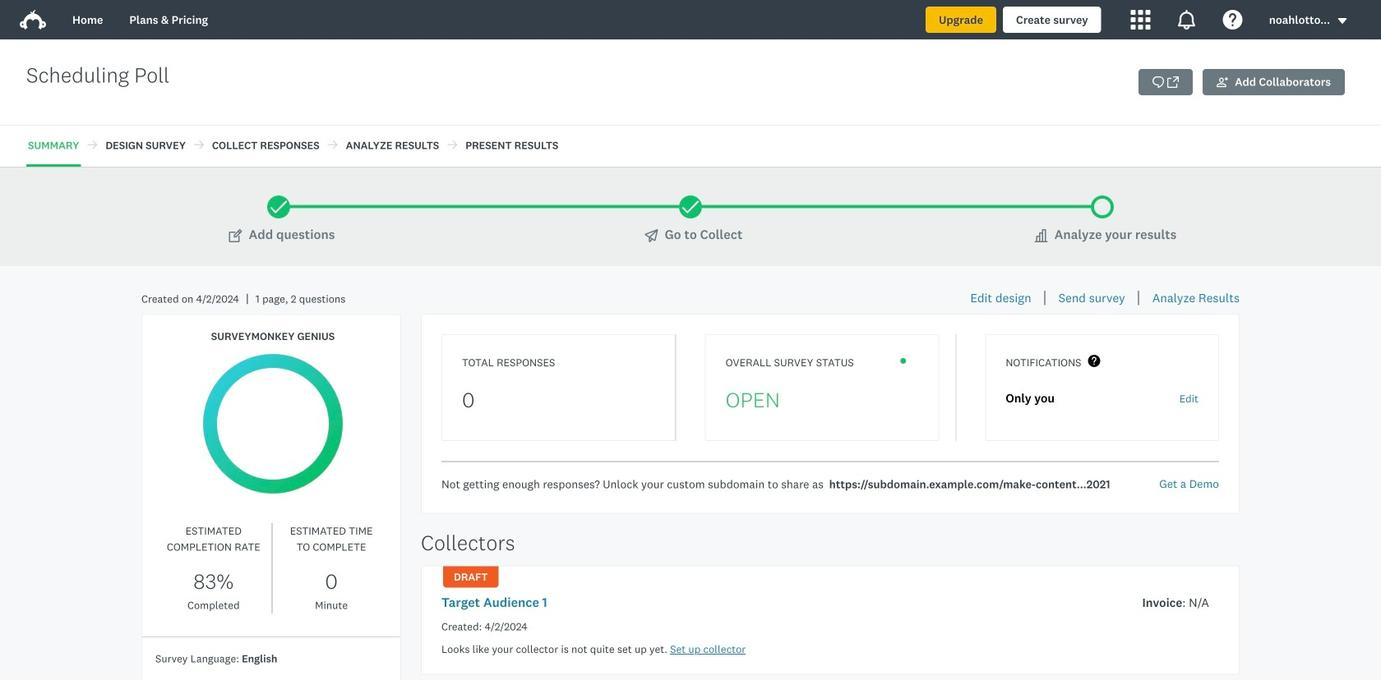 Task type: describe. For each thing, give the bounding box(es) containing it.
notification center icon image
[[1177, 10, 1197, 30]]

chartbarvert image
[[1035, 229, 1048, 243]]

pencilbox image
[[229, 229, 242, 243]]

check image
[[271, 194, 287, 220]]

comment image
[[1153, 76, 1164, 88]]

check image
[[683, 194, 699, 220]]



Task type: locate. For each thing, give the bounding box(es) containing it.
dropdown arrow icon image
[[1337, 15, 1349, 27], [1339, 18, 1347, 24]]

this link opens in a new tab image
[[1168, 76, 1179, 88], [1168, 76, 1179, 88]]

brand logo image
[[20, 7, 46, 33], [20, 10, 46, 30]]

products icon image
[[1131, 10, 1151, 30], [1131, 10, 1151, 30]]

help icon image
[[1223, 10, 1243, 30]]

1 brand logo image from the top
[[20, 7, 46, 33]]

2 brand logo image from the top
[[20, 10, 46, 30]]

airplane image
[[645, 229, 658, 243]]



Task type: vqa. For each thing, say whether or not it's contained in the screenshot.
1st "Check" "icon" from the right
yes



